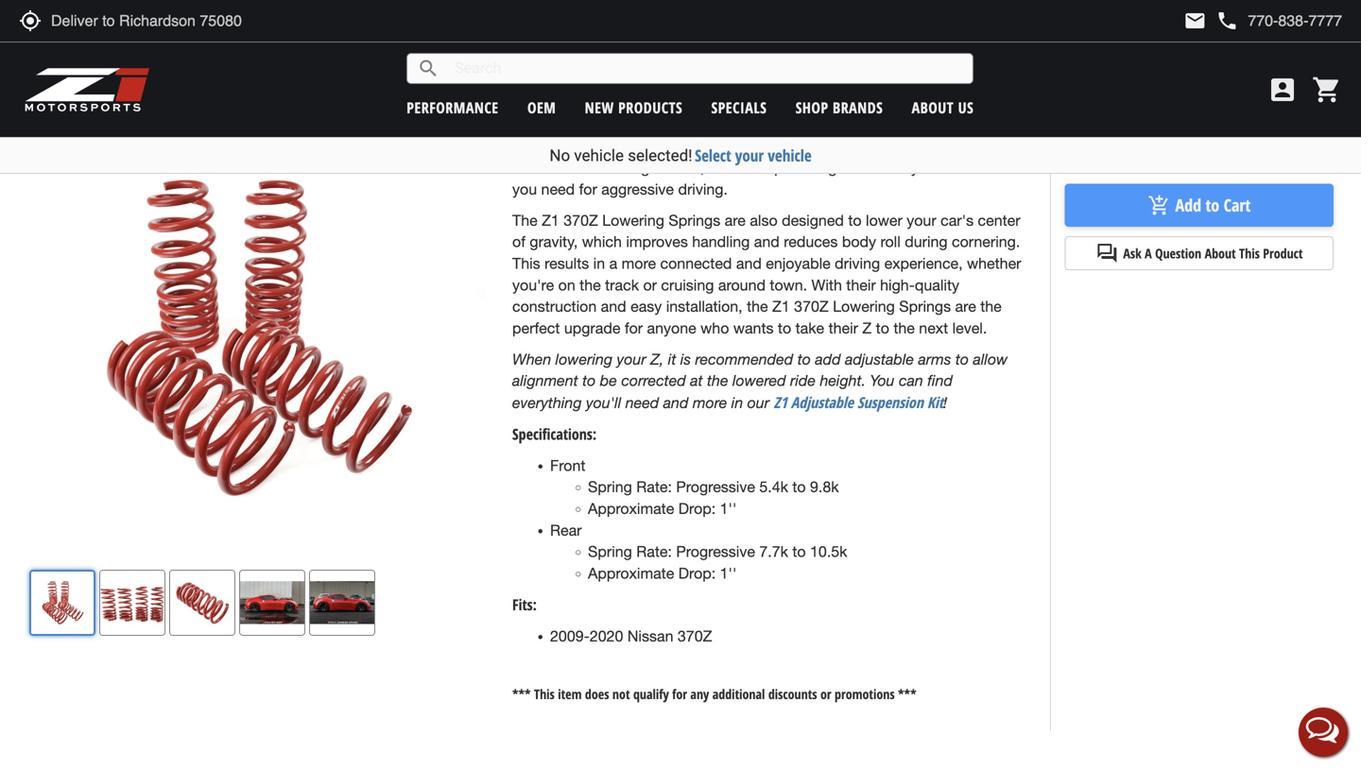 Task type: vqa. For each thing, say whether or not it's contained in the screenshot.
the rightmost the so
no



Task type: locate. For each thing, give the bounding box(es) containing it.
to
[[624, 29, 638, 47], [1157, 40, 1169, 60], [897, 51, 910, 68], [583, 116, 597, 133], [1206, 194, 1220, 217], [848, 212, 862, 229], [778, 320, 792, 337], [876, 320, 890, 337], [798, 350, 811, 368], [956, 350, 969, 368], [583, 372, 596, 390], [793, 479, 806, 496], [793, 543, 806, 561]]

1 vertical spatial at
[[690, 372, 703, 390]]

selected!
[[628, 146, 693, 165]]

vehicle down stiffness
[[768, 145, 812, 166]]

add
[[815, 350, 841, 368]]

your
[[701, 29, 730, 47], [873, 137, 903, 155], [735, 145, 764, 166], [907, 212, 937, 229], [617, 350, 646, 368]]

offer
[[746, 72, 777, 90]]

shopping_cart link
[[1308, 75, 1343, 105]]

2 horizontal spatial in
[[732, 394, 743, 412]]

0 vertical spatial rate:
[[637, 479, 672, 496]]

0 vertical spatial perfect
[[711, 51, 759, 68]]

1 vertical spatial of
[[513, 233, 526, 251]]

you're up construction
[[513, 276, 554, 294]]

any
[[691, 686, 709, 704]]

and up means
[[879, 72, 904, 90]]

provide up responsive
[[914, 51, 965, 68]]

style,
[[950, 29, 986, 47]]

370z up take
[[794, 298, 829, 316]]

0 vertical spatial need
[[541, 181, 575, 198]]

on inside if you're looking to improve your z's handling, performance, and style, z1's 370z lowering springs are a perfect choice. engineered to provide a smooth ride, z1 lowering springs offer a comfortable and responsive driving experience. their progressive spring rate means that they are optimized to provide different levels of stiffness and support at different points in the spring's compression. this ensures that your ride stays comfortable on rough roads, while still providing the stability and control you need for aggressive driving.
[[598, 159, 615, 176]]

smooth
[[513, 72, 564, 90]]

1 horizontal spatial driving
[[835, 255, 880, 272]]

experience,
[[885, 255, 963, 272]]

2 horizontal spatial for
[[672, 686, 687, 704]]

in left our
[[732, 394, 743, 412]]

vehicle inside 'no vehicle selected! select your vehicle'
[[574, 146, 624, 165]]

1''
[[720, 500, 737, 518], [720, 565, 737, 583]]

0 vertical spatial in
[[558, 137, 570, 155]]

of inside the z1 370z lowering springs are also designed to lower your car's center of gravity, which improves handling and reduces body roll during cornering. this results in a more connected and enjoyable driving experience, whether you're on the track or cruising around town. with their high-quality construction and easy installation, the z1 370z lowering springs are the perfect upgrade for anyone who wants to take their z to the next level.
[[513, 233, 526, 251]]

your up during
[[907, 212, 937, 229]]

the up level.
[[981, 298, 1002, 316]]

z1 up gravity,
[[542, 212, 560, 229]]

and down track at the left of the page
[[601, 298, 627, 316]]

you're right if
[[525, 29, 567, 47]]

0 horizontal spatial on
[[558, 276, 576, 294]]

1 vertical spatial for
[[625, 320, 643, 337]]

the
[[513, 212, 538, 229]]

0 vertical spatial or
[[643, 276, 657, 294]]

of down the
[[513, 233, 526, 251]]

in inside the z1 370z lowering springs are also designed to lower your car's center of gravity, which improves handling and reduces body roll during cornering. this results in a more connected and enjoyable driving experience, whether you're on the track or cruising around town. with their high-quality construction and easy installation, the z1 370z lowering springs are the perfect upgrade for anyone who wants to take their z to the next level.
[[594, 255, 605, 272]]

perfect down z's
[[711, 51, 759, 68]]

account_box
[[1268, 75, 1298, 105]]

1 horizontal spatial on
[[598, 159, 615, 176]]

driving down smooth
[[513, 94, 558, 112]]

0 vertical spatial 1''
[[720, 500, 737, 518]]

shop brands
[[796, 97, 883, 118]]

z1 right our
[[774, 392, 787, 413]]

0 horizontal spatial vehicle
[[574, 146, 624, 165]]

more up track at the left of the page
[[622, 255, 656, 272]]

roads,
[[662, 159, 705, 176]]

roll
[[881, 233, 901, 251]]

experience.
[[562, 94, 641, 112]]

1 horizontal spatial provide
[[914, 51, 965, 68]]

front
[[550, 457, 586, 474]]

engineered
[[816, 51, 892, 68]]

for down easy
[[625, 320, 643, 337]]

brands
[[833, 97, 883, 118]]

driving.
[[678, 181, 728, 198]]

1 horizontal spatial perfect
[[711, 51, 759, 68]]

or right discounts
[[821, 686, 832, 704]]

improves
[[626, 233, 688, 251]]

2009-2020 nissan 370z
[[550, 628, 712, 645]]

in down the which
[[594, 255, 605, 272]]

that up support
[[891, 94, 917, 112]]

0 vertical spatial that
[[891, 94, 917, 112]]

of right levels
[[757, 116, 770, 133]]

driving inside the z1 370z lowering springs are also designed to lower your car's center of gravity, which improves handling and reduces body roll during cornering. this results in a more connected and enjoyable driving experience, whether you're on the track or cruising around town. with their high-quality construction and easy installation, the z1 370z lowering springs are the perfect upgrade for anyone who wants to take their z to the next level.
[[835, 255, 880, 272]]

2 progressive from the top
[[676, 543, 755, 561]]

vehicle
[[768, 145, 812, 166], [574, 146, 624, 165]]

this up "still" at the right of page
[[754, 137, 782, 155]]

1 vertical spatial approximate
[[588, 565, 674, 583]]

with
[[812, 276, 842, 294]]

new products
[[585, 97, 683, 118]]

this inside if you're looking to improve your z's handling, performance, and style, z1's 370z lowering springs are a perfect choice. engineered to provide a smooth ride, z1 lowering springs offer a comfortable and responsive driving experience. their progressive spring rate means that they are optimized to provide different levels of stiffness and support at different points in the spring's compression. this ensures that your ride stays comfortable on rough roads, while still providing the stability and control you need for aggressive driving.
[[754, 137, 782, 155]]

0 vertical spatial of
[[757, 116, 770, 133]]

mail
[[1184, 9, 1207, 32]]

anyone
[[647, 320, 697, 337]]

mail link
[[1184, 9, 1207, 32]]

1 drop: from the top
[[679, 500, 716, 518]]

are right they
[[954, 94, 975, 112]]

0 horizontal spatial need
[[541, 181, 575, 198]]

lowering up their
[[624, 72, 686, 90]]

need
[[541, 181, 575, 198], [626, 394, 659, 412]]

0 vertical spatial ride
[[907, 137, 933, 155]]

or inside the z1 370z lowering springs are also designed to lower your car's center of gravity, which improves handling and reduces body roll during cornering. this results in a more connected and enjoyable driving experience, whether you're on the track or cruising around town. with their high-quality construction and easy installation, the z1 370z lowering springs are the perfect upgrade for anyone who wants to take their z to the next level.
[[643, 276, 657, 294]]

1 vertical spatial driving
[[835, 255, 880, 272]]

performance,
[[826, 29, 916, 47]]

1 different from the left
[[655, 116, 711, 133]]

stays
[[937, 137, 972, 155]]

and down stays
[[923, 159, 949, 176]]

driving down body
[[835, 255, 880, 272]]

while
[[709, 159, 744, 176]]

to left take
[[778, 320, 792, 337]]

0 horizontal spatial of
[[513, 233, 526, 251]]

specials
[[712, 97, 767, 118]]

0 vertical spatial their
[[847, 276, 876, 294]]

0 horizontal spatial comfortable
[[513, 159, 594, 176]]

to right '5.4k'
[[793, 479, 806, 496]]

their
[[847, 276, 876, 294], [829, 320, 859, 337]]

1 horizontal spatial about
[[1205, 245, 1236, 263]]

this left product
[[1240, 245, 1260, 263]]

lowering up z
[[833, 298, 895, 316]]

1 vertical spatial ride
[[791, 372, 816, 390]]

progressive left 7.7k
[[676, 543, 755, 561]]

this down gravity,
[[513, 255, 541, 272]]

springs up progressive
[[690, 72, 742, 90]]

vehicle right no
[[574, 146, 624, 165]]

a up track at the left of the page
[[609, 255, 618, 272]]

lowering down aggressive
[[602, 212, 665, 229]]

the left the next
[[894, 320, 915, 337]]

still
[[748, 159, 770, 176]]

2 rate: from the top
[[637, 543, 672, 561]]

level.
[[953, 320, 987, 337]]

and left style,
[[920, 29, 946, 47]]

control
[[953, 159, 1000, 176]]

driving inside if you're looking to improve your z's handling, performance, and style, z1's 370z lowering springs are a perfect choice. engineered to provide a smooth ride, z1 lowering springs offer a comfortable and responsive driving experience. their progressive spring rate means that they are optimized to provide different levels of stiffness and support at different points in the spring's compression. this ensures that your ride stays comfortable on rough roads, while still providing the stability and control you need for aggressive driving.
[[513, 94, 558, 112]]

1 horizontal spatial ***
[[898, 686, 917, 704]]

0 vertical spatial provide
[[914, 51, 965, 68]]

0 horizontal spatial provide
[[601, 116, 651, 133]]

or up easy
[[643, 276, 657, 294]]

1 vertical spatial on
[[558, 276, 576, 294]]

1 horizontal spatial of
[[757, 116, 770, 133]]

arms
[[919, 350, 952, 368]]

at down is at the top of the page
[[690, 372, 703, 390]]

***
[[513, 686, 531, 704], [898, 686, 917, 704]]

different up stays
[[938, 116, 994, 133]]

2 vertical spatial for
[[672, 686, 687, 704]]

and down corrected
[[664, 394, 689, 412]]

account_box link
[[1263, 75, 1303, 105]]

1 horizontal spatial comfortable
[[793, 72, 874, 90]]

to down "performance," on the right top of the page
[[897, 51, 910, 68]]

on down spring's
[[598, 159, 615, 176]]

on inside the z1 370z lowering springs are also designed to lower your car's center of gravity, which improves handling and reduces body roll during cornering. this results in a more connected and enjoyable driving experience, whether you're on the track or cruising around town. with their high-quality construction and easy installation, the z1 370z lowering springs are the perfect upgrade for anyone who wants to take their z to the next level.
[[558, 276, 576, 294]]

1 vertical spatial in
[[594, 255, 605, 272]]

0 horizontal spatial more
[[622, 255, 656, 272]]

0 vertical spatial progressive
[[676, 479, 755, 496]]

to left ship.
[[1157, 40, 1169, 60]]

to down experience.
[[583, 116, 597, 133]]

responsive
[[908, 72, 981, 90]]

1 vertical spatial about
[[1205, 245, 1236, 263]]

different up the compression.
[[655, 116, 711, 133]]

about us
[[912, 97, 974, 118]]

progressive left '5.4k'
[[676, 479, 755, 496]]

the down recommended
[[707, 372, 729, 390]]

that down brands
[[843, 137, 869, 155]]

the inside when lowering your z, it is recommended to add adjustable arms to allow alignment to be corrected at the lowered ride height. you can find everything you'll need and more in our
[[707, 372, 729, 390]]

at down they
[[921, 116, 934, 133]]

0 horizontal spatial or
[[643, 276, 657, 294]]

discounts
[[769, 686, 817, 704]]

about right question
[[1205, 245, 1236, 263]]

1 vertical spatial more
[[693, 394, 727, 412]]

your inside when lowering your z, it is recommended to add adjustable arms to allow alignment to be corrected at the lowered ride height. you can find everything you'll need and more in our
[[617, 350, 646, 368]]

find
[[928, 372, 953, 390]]

comfortable down points
[[513, 159, 594, 176]]

1 vertical spatial need
[[626, 394, 659, 412]]

2020
[[590, 628, 624, 645]]

0 vertical spatial spring
[[588, 479, 632, 496]]

0 vertical spatial more
[[622, 255, 656, 272]]

1 vertical spatial spring
[[588, 543, 632, 561]]

1 vertical spatial that
[[843, 137, 869, 155]]

promotions
[[835, 686, 895, 704]]

for left the any
[[672, 686, 687, 704]]

0 vertical spatial on
[[598, 159, 615, 176]]

the
[[574, 137, 596, 155], [841, 159, 863, 176], [580, 276, 601, 294], [747, 298, 768, 316], [981, 298, 1002, 316], [894, 320, 915, 337], [707, 372, 729, 390]]

370z up the which
[[564, 212, 598, 229]]

when lowering your z, it is recommended to add adjustable arms to allow alignment to be corrected at the lowered ride height. you can find everything you'll need and more in our
[[513, 350, 1008, 412]]

0 horizontal spatial in
[[558, 137, 570, 155]]

phone
[[1216, 9, 1239, 32]]

progressive
[[676, 479, 755, 496], [676, 543, 755, 561]]

1 horizontal spatial ride
[[907, 137, 933, 155]]

1 horizontal spatial vehicle
[[768, 145, 812, 166]]

0 horizontal spatial different
[[655, 116, 711, 133]]

1 vertical spatial drop:
[[679, 565, 716, 583]]

*** right promotions
[[898, 686, 917, 704]]

0 horizontal spatial ***
[[513, 686, 531, 704]]

about down responsive
[[912, 97, 954, 118]]

about inside question_answer ask a question about this product
[[1205, 245, 1236, 263]]

spring up 2020
[[588, 543, 632, 561]]

0 vertical spatial driving
[[513, 94, 558, 112]]

0 horizontal spatial for
[[579, 181, 597, 198]]

our
[[748, 394, 770, 412]]

0 vertical spatial for
[[579, 181, 597, 198]]

1 horizontal spatial need
[[626, 394, 659, 412]]

to up body
[[848, 212, 862, 229]]

0 vertical spatial approximate
[[588, 500, 674, 518]]

whether
[[967, 255, 1022, 272]]

comfortable
[[793, 72, 874, 90], [513, 159, 594, 176]]

2 1'' from the top
[[720, 565, 737, 583]]

1 vertical spatial 1''
[[720, 565, 737, 583]]

perfect down construction
[[513, 320, 560, 337]]

you're inside the z1 370z lowering springs are also designed to lower your car's center of gravity, which improves handling and reduces body roll during cornering. this results in a more connected and enjoyable driving experience, whether you're on the track or cruising around town. with their high-quality construction and easy installation, the z1 370z lowering springs are the perfect upgrade for anyone who wants to take their z to the next level.
[[513, 276, 554, 294]]

different
[[655, 116, 711, 133], [938, 116, 994, 133]]

7.7k
[[760, 543, 789, 561]]

qualify
[[633, 686, 669, 704]]

need down corrected
[[626, 394, 659, 412]]

and inside when lowering your z, it is recommended to add adjustable arms to allow alignment to be corrected at the lowered ride height. you can find everything you'll need and more in our
[[664, 394, 689, 412]]

1 horizontal spatial for
[[625, 320, 643, 337]]

to left add
[[798, 350, 811, 368]]

also
[[750, 212, 778, 229]]

and down also
[[754, 233, 780, 251]]

ride up stability on the top of the page
[[907, 137, 933, 155]]

1 vertical spatial you're
[[513, 276, 554, 294]]

if you're looking to improve your z's handling, performance, and style, z1's 370z lowering springs are a perfect choice. engineered to provide a smooth ride, z1 lowering springs offer a comfortable and responsive driving experience. their progressive spring rate means that they are optimized to provide different levels of stiffness and support at different points in the spring's compression. this ensures that your ride stays comfortable on rough roads, while still providing the stability and control you need for aggressive driving.
[[513, 29, 1019, 198]]

1 horizontal spatial or
[[821, 686, 832, 704]]

allow
[[973, 350, 1008, 368]]

z1 up experience.
[[602, 72, 619, 90]]

z1
[[602, 72, 619, 90], [542, 212, 560, 229], [773, 298, 790, 316], [774, 392, 787, 413]]

their left z
[[829, 320, 859, 337]]

aggressive
[[602, 181, 674, 198]]

search
[[417, 57, 440, 80]]

5.4k
[[760, 479, 789, 496]]

2 vertical spatial in
[[732, 394, 743, 412]]

provide up spring's
[[601, 116, 651, 133]]

1 horizontal spatial more
[[693, 394, 727, 412]]

springs
[[618, 51, 669, 68], [690, 72, 742, 90], [669, 212, 721, 229], [900, 298, 951, 316]]

ride up adjustable
[[791, 372, 816, 390]]

my_location
[[19, 9, 42, 32]]

need right you at the left top of the page
[[541, 181, 575, 198]]

their right with
[[847, 276, 876, 294]]

1 vertical spatial rate:
[[637, 543, 672, 561]]

the left stability on the top of the page
[[841, 159, 863, 176]]

0 vertical spatial about
[[912, 97, 954, 118]]

1 vertical spatial perfect
[[513, 320, 560, 337]]

1 horizontal spatial different
[[938, 116, 994, 133]]

take
[[796, 320, 825, 337]]

next
[[919, 320, 949, 337]]

looking
[[571, 29, 620, 47]]

0 vertical spatial you're
[[525, 29, 567, 47]]

no
[[550, 146, 570, 165]]

0 horizontal spatial ride
[[791, 372, 816, 390]]

0 horizontal spatial driving
[[513, 94, 558, 112]]

1 vertical spatial progressive
[[676, 543, 755, 561]]

a up progressive
[[699, 51, 707, 68]]

1 vertical spatial provide
[[601, 116, 651, 133]]

0 vertical spatial at
[[921, 116, 934, 133]]

0 horizontal spatial at
[[690, 372, 703, 390]]

1 horizontal spatial at
[[921, 116, 934, 133]]

perfect
[[711, 51, 759, 68], [513, 320, 560, 337]]

us
[[958, 97, 974, 118]]

0 vertical spatial drop:
[[679, 500, 716, 518]]

2 *** from the left
[[898, 686, 917, 704]]

more left our
[[693, 394, 727, 412]]

*** left item
[[513, 686, 531, 704]]

1 spring from the top
[[588, 479, 632, 496]]

connected
[[661, 255, 732, 272]]

products
[[619, 97, 683, 118]]

add
[[1176, 194, 1202, 217]]

to left be
[[583, 372, 596, 390]]

that
[[891, 94, 917, 112], [843, 137, 869, 155]]

your left z,
[[617, 350, 646, 368]]

spring's
[[600, 137, 654, 155]]

z1's
[[990, 29, 1019, 47]]

corrected
[[622, 372, 686, 390]]

0 horizontal spatial perfect
[[513, 320, 560, 337]]

a up spring
[[781, 72, 789, 90]]

1 vertical spatial or
[[821, 686, 832, 704]]

suspension
[[858, 392, 924, 413]]

on down results
[[558, 276, 576, 294]]

spring down 'specifications:' on the left bottom of page
[[588, 479, 632, 496]]

stock,
[[1081, 40, 1116, 60]]

rough
[[619, 159, 658, 176]]

your inside the z1 370z lowering springs are also designed to lower your car's center of gravity, which improves handling and reduces body roll during cornering. this results in a more connected and enjoyable driving experience, whether you're on the track or cruising around town. with their high-quality construction and easy installation, the z1 370z lowering springs are the perfect upgrade for anyone who wants to take their z to the next level.
[[907, 212, 937, 229]]

for left aggressive
[[579, 181, 597, 198]]

are
[[674, 51, 695, 68], [954, 94, 975, 112], [725, 212, 746, 229], [956, 298, 977, 316]]

of inside if you're looking to improve your z's handling, performance, and style, z1's 370z lowering springs are a perfect choice. engineered to provide a smooth ride, z1 lowering springs offer a comfortable and responsive driving experience. their progressive spring rate means that they are optimized to provide different levels of stiffness and support at different points in the spring's compression. this ensures that your ride stays comfortable on rough roads, while still providing the stability and control you need for aggressive driving.
[[757, 116, 770, 133]]

oem
[[528, 97, 556, 118]]

rate:
[[637, 479, 672, 496], [637, 543, 672, 561]]

1 horizontal spatial in
[[594, 255, 605, 272]]



Task type: describe. For each thing, give the bounding box(es) containing it.
1 progressive from the top
[[676, 479, 755, 496]]

stability
[[867, 159, 919, 176]]

z1 inside if you're looking to improve your z's handling, performance, and style, z1's 370z lowering springs are a perfect choice. engineered to provide a smooth ride, z1 lowering springs offer a comfortable and responsive driving experience. their progressive spring rate means that they are optimized to provide different levels of stiffness and support at different points in the spring's compression. this ensures that your ride stays comfortable on rough roads, while still providing the stability and control you need for aggressive driving.
[[602, 72, 619, 90]]

for inside if you're looking to improve your z's handling, performance, and style, z1's 370z lowering springs are a perfect choice. engineered to provide a smooth ride, z1 lowering springs offer a comfortable and responsive driving experience. their progressive spring rate means that they are optimized to provide different levels of stiffness and support at different points in the spring's compression. this ensures that your ride stays comfortable on rough roads, while still providing the stability and control you need for aggressive driving.
[[579, 181, 597, 198]]

are up level.
[[956, 298, 977, 316]]

your left z's
[[701, 29, 730, 47]]

performance link
[[407, 97, 499, 118]]

support
[[865, 116, 917, 133]]

car's
[[941, 212, 974, 229]]

can
[[899, 372, 924, 390]]

easy
[[631, 298, 662, 316]]

add_shopping_cart add to cart
[[1148, 194, 1251, 217]]

your down levels
[[735, 145, 764, 166]]

item
[[558, 686, 582, 704]]

adjustable
[[845, 350, 914, 368]]

0 vertical spatial comfortable
[[793, 72, 874, 90]]

at inside when lowering your z, it is recommended to add adjustable arms to allow alignment to be corrected at the lowered ride height. you can find everything you'll need and more in our
[[690, 372, 703, 390]]

handling,
[[760, 29, 822, 47]]

they
[[921, 94, 950, 112]]

everything
[[513, 394, 582, 412]]

when
[[513, 350, 551, 368]]

to right add
[[1206, 194, 1220, 217]]

and up the around
[[736, 255, 762, 272]]

lowering
[[556, 350, 613, 368]]

in
[[1065, 40, 1077, 60]]

additional
[[713, 686, 765, 704]]

1 1'' from the top
[[720, 500, 737, 518]]

ensures
[[786, 137, 839, 155]]

town.
[[770, 276, 808, 294]]

springs down the improve
[[618, 51, 669, 68]]

question
[[1156, 245, 1202, 263]]

installation,
[[666, 298, 743, 316]]

ride,
[[568, 72, 597, 90]]

z,
[[651, 350, 664, 368]]

2009-
[[550, 628, 590, 645]]

to right arms
[[956, 350, 969, 368]]

this inside question_answer ask a question about this product
[[1240, 245, 1260, 263]]

this left item
[[534, 686, 555, 704]]

you'll
[[586, 394, 622, 412]]

1 vertical spatial comfortable
[[513, 159, 594, 176]]

the z1 370z lowering springs are also designed to lower your car's center of gravity, which improves handling and reduces body roll during cornering. this results in a more connected and enjoyable driving experience, whether you're on the track or cruising around town. with their high-quality construction and easy installation, the z1 370z lowering springs are the perfect upgrade for anyone who wants to take their z to the next level.
[[513, 212, 1022, 337]]

gravity,
[[530, 233, 578, 251]]

10.5k
[[810, 543, 848, 561]]

no vehicle selected! select your vehicle
[[550, 145, 812, 166]]

providing
[[775, 159, 837, 176]]

2 drop: from the top
[[679, 565, 716, 583]]

progressive
[[683, 94, 761, 112]]

results
[[545, 255, 589, 272]]

to right z
[[876, 320, 890, 337]]

more inside when lowering your z, it is recommended to add adjustable arms to allow alignment to be corrected at the lowered ride height. you can find everything you'll need and more in our
[[693, 394, 727, 412]]

adjustable
[[791, 392, 854, 413]]

to right 7.7k
[[793, 543, 806, 561]]

reduces
[[784, 233, 838, 251]]

center
[[978, 212, 1021, 229]]

in inside if you're looking to improve your z's handling, performance, and style, z1's 370z lowering springs are a perfect choice. engineered to provide a smooth ride, z1 lowering springs offer a comfortable and responsive driving experience. their progressive spring rate means that they are optimized to provide different levels of stiffness and support at different points in the spring's compression. this ensures that your ride stays comfortable on rough roads, while still providing the stability and control you need for aggressive driving.
[[558, 137, 570, 155]]

0 horizontal spatial about
[[912, 97, 954, 118]]

this inside the z1 370z lowering springs are also designed to lower your car's center of gravity, which improves handling and reduces body roll during cornering. this results in a more connected and enjoyable driving experience, whether you're on the track or cruising around town. with their high-quality construction and easy installation, the z1 370z lowering springs are the perfect upgrade for anyone who wants to take their z to the next level.
[[513, 255, 541, 272]]

lowered
[[733, 372, 786, 390]]

is
[[681, 350, 691, 368]]

2 spring from the top
[[588, 543, 632, 561]]

shop
[[796, 97, 829, 118]]

performance
[[407, 97, 499, 118]]

z1 motorsports logo image
[[24, 66, 151, 113]]

a inside the z1 370z lowering springs are also designed to lower your car's center of gravity, which improves handling and reduces body roll during cornering. this results in a more connected and enjoyable driving experience, whether you're on the track or cruising around town. with their high-quality construction and easy installation, the z1 370z lowering springs are the perfect upgrade for anyone who wants to take their z to the next level.
[[609, 255, 618, 272]]

Search search field
[[440, 54, 973, 83]]

product
[[1264, 245, 1303, 263]]

0 horizontal spatial that
[[843, 137, 869, 155]]

1 rate: from the top
[[637, 479, 672, 496]]

a down style,
[[969, 51, 977, 68]]

track
[[605, 276, 639, 294]]

phone link
[[1216, 9, 1343, 32]]

points
[[513, 137, 554, 155]]

you're inside if you're looking to improve your z's handling, performance, and style, z1's 370z lowering springs are a perfect choice. engineered to provide a smooth ride, z1 lowering springs offer a comfortable and responsive driving experience. their progressive spring rate means that they are optimized to provide different levels of stiffness and support at different points in the spring's compression. this ensures that your ride stays comfortable on rough roads, while still providing the stability and control you need for aggressive driving.
[[525, 29, 567, 47]]

handling
[[692, 233, 750, 251]]

mail phone
[[1184, 9, 1239, 32]]

springs down driving.
[[669, 212, 721, 229]]

high-
[[880, 276, 915, 294]]

springs up the next
[[900, 298, 951, 316]]

are down the improve
[[674, 51, 695, 68]]

ask
[[1124, 245, 1142, 263]]

at inside if you're looking to improve your z's handling, performance, and style, z1's 370z lowering springs are a perfect choice. engineered to provide a smooth ride, z1 lowering springs offer a comfortable and responsive driving experience. their progressive spring rate means that they are optimized to provide different levels of stiffness and support at different points in the spring's compression. this ensures that your ride stays comfortable on rough roads, while still providing the stability and control you need for aggressive driving.
[[921, 116, 934, 133]]

2 different from the left
[[938, 116, 994, 133]]

the up wants
[[747, 298, 768, 316]]

more inside the z1 370z lowering springs are also designed to lower your car's center of gravity, which improves handling and reduces body roll during cornering. this results in a more connected and enjoyable driving experience, whether you're on the track or cruising around town. with their high-quality construction and easy installation, the z1 370z lowering springs are the perfect upgrade for anyone who wants to take their z to the next level.
[[622, 255, 656, 272]]

rear
[[550, 522, 582, 539]]

body
[[842, 233, 877, 251]]

z1 down town.
[[773, 298, 790, 316]]

if
[[513, 29, 521, 47]]

ride inside when lowering your z, it is recommended to add adjustable arms to allow alignment to be corrected at the lowered ride height. you can find everything you'll need and more in our
[[791, 372, 816, 390]]

lowering up ride,
[[551, 51, 613, 68]]

new
[[585, 97, 614, 118]]

help
[[1206, 38, 1226, 58]]

1 approximate from the top
[[588, 500, 674, 518]]

your down support
[[873, 137, 903, 155]]

and down means
[[835, 116, 860, 133]]

need inside if you're looking to improve your z's handling, performance, and style, z1's 370z lowering springs are a perfect choice. engineered to provide a smooth ride, z1 lowering springs offer a comfortable and responsive driving experience. their progressive spring rate means that they are optimized to provide different levels of stiffness and support at different points in the spring's compression. this ensures that your ride stays comfortable on rough roads, while still providing the stability and control you need for aggressive driving.
[[541, 181, 575, 198]]

2 approximate from the top
[[588, 565, 674, 583]]

question_answer
[[1096, 242, 1119, 265]]

add_shopping_cart
[[1148, 194, 1171, 217]]

ride inside if you're looking to improve your z's handling, performance, and style, z1's 370z lowering springs are a perfect choice. engineered to provide a smooth ride, z1 lowering springs offer a comfortable and responsive driving experience. their progressive spring rate means that they are optimized to provide different levels of stiffness and support at different points in the spring's compression. this ensures that your ride stays comfortable on rough roads, while still providing the stability and control you need for aggressive driving.
[[907, 137, 933, 155]]

wants
[[734, 320, 774, 337]]

the left track at the left of the page
[[580, 276, 601, 294]]

in inside when lowering your z, it is recommended to add adjustable arms to allow alignment to be corrected at the lowered ride height. you can find everything you'll need and more in our
[[732, 394, 743, 412]]

are up handling
[[725, 212, 746, 229]]

1 horizontal spatial that
[[891, 94, 917, 112]]

alignment
[[513, 372, 578, 390]]

the right no
[[574, 137, 596, 155]]

rate
[[811, 94, 837, 112]]

cart
[[1224, 194, 1251, 217]]

370z inside if you're looking to improve your z's handling, performance, and style, z1's 370z lowering springs are a perfect choice. engineered to provide a smooth ride, z1 lowering springs offer a comfortable and responsive driving experience. their progressive spring rate means that they are optimized to provide different levels of stiffness and support at different points in the spring's compression. this ensures that your ride stays comfortable on rough roads, while still providing the stability and control you need for aggressive driving.
[[513, 51, 547, 68]]

ship.
[[1173, 40, 1202, 60]]

who
[[701, 320, 729, 337]]

around
[[718, 276, 766, 294]]

to inside in stock, ready to ship. help
[[1157, 40, 1169, 60]]

front spring rate: progressive 5.4k to 9.8k approximate drop: 1'' rear spring rate: progressive 7.7k to 10.5k approximate drop: 1''
[[550, 457, 848, 583]]

levels
[[715, 116, 753, 133]]

recommended
[[695, 350, 794, 368]]

enjoyable
[[766, 255, 831, 272]]

*** this item does not qualify for any additional discounts or promotions ***
[[513, 686, 917, 704]]

cruising
[[661, 276, 714, 294]]

z1 adjustable suspension kit link
[[774, 392, 944, 413]]

perfect inside the z1 370z lowering springs are also designed to lower your car's center of gravity, which improves handling and reduces body roll during cornering. this results in a more connected and enjoyable driving experience, whether you're on the track or cruising around town. with their high-quality construction and easy installation, the z1 370z lowering springs are the perfect upgrade for anyone who wants to take their z to the next level.
[[513, 320, 560, 337]]

1 vertical spatial their
[[829, 320, 859, 337]]

spring
[[765, 94, 807, 112]]

improve
[[642, 29, 696, 47]]

to right "looking"
[[624, 29, 638, 47]]

370z right nissan
[[678, 628, 712, 645]]

stiffness
[[775, 116, 831, 133]]

oem link
[[528, 97, 556, 118]]

1 *** from the left
[[513, 686, 531, 704]]

lower
[[866, 212, 903, 229]]

z
[[863, 320, 872, 337]]

perfect inside if you're looking to improve your z's handling, performance, and style, z1's 370z lowering springs are a perfect choice. engineered to provide a smooth ride, z1 lowering springs offer a comfortable and responsive driving experience. their progressive spring rate means that they are optimized to provide different levels of stiffness and support at different points in the spring's compression. this ensures that your ride stays comfortable on rough roads, while still providing the stability and control you need for aggressive driving.
[[711, 51, 759, 68]]

need inside when lowering your z, it is recommended to add adjustable arms to allow alignment to be corrected at the lowered ride height. you can find everything you'll need and more in our
[[626, 394, 659, 412]]

for inside the z1 370z lowering springs are also designed to lower your car's center of gravity, which improves handling and reduces body roll during cornering. this results in a more connected and enjoyable driving experience, whether you're on the track or cruising around town. with their high-quality construction and easy installation, the z1 370z lowering springs are the perfect upgrade for anyone who wants to take their z to the next level.
[[625, 320, 643, 337]]

question_answer ask a question about this product
[[1096, 242, 1303, 265]]



